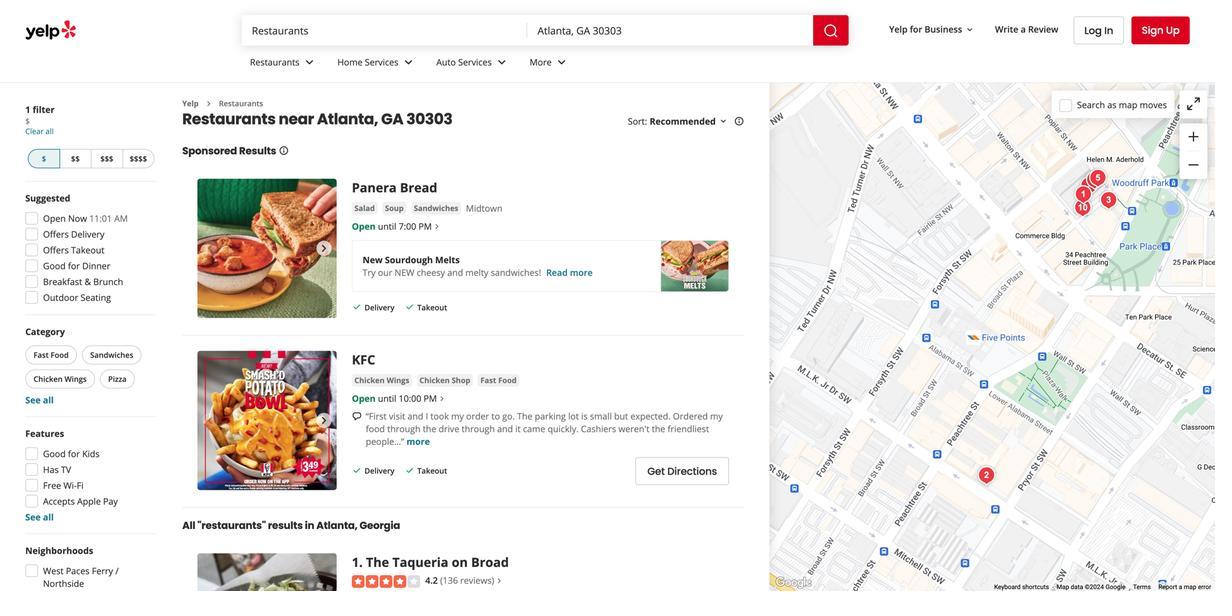 Task type: locate. For each thing, give the bounding box(es) containing it.
all "restaurants" results in atlanta, georgia
[[182, 518, 400, 533]]

2 previous image from the top
[[203, 413, 218, 428]]

friendliest
[[668, 423, 709, 435]]

see all for category
[[25, 394, 54, 406]]

free wi-fi
[[43, 480, 84, 492]]

open up 16 speech v2 icon
[[352, 392, 376, 404]]

see all inside category group
[[25, 394, 54, 406]]

1 vertical spatial and
[[408, 410, 423, 422]]

ali baba cafe image
[[1077, 173, 1102, 198]]

1 vertical spatial a
[[1179, 583, 1183, 591]]

2 vertical spatial delivery
[[365, 466, 395, 476]]

services for auto services
[[458, 56, 492, 68]]

0 vertical spatial until
[[378, 220, 396, 232]]

16 chevron down v2 image
[[719, 116, 729, 126]]

yelp for business button
[[884, 18, 980, 41]]

food inside the fast food link
[[498, 375, 517, 385]]

search as map moves
[[1077, 99, 1167, 111]]

1 vertical spatial pm
[[424, 392, 437, 404]]

2 see from the top
[[25, 511, 41, 523]]

24 chevron down v2 image for home services
[[401, 55, 416, 70]]

1 horizontal spatial yelp
[[889, 23, 908, 35]]

0 horizontal spatial through
[[387, 423, 421, 435]]

the down expected.
[[652, 423, 666, 435]]

1 vertical spatial food
[[498, 375, 517, 385]]

2 through from the left
[[462, 423, 495, 435]]

see
[[25, 394, 41, 406], [25, 511, 41, 523]]

2 vertical spatial for
[[68, 448, 80, 460]]

1 services from the left
[[365, 56, 399, 68]]

16 chevron right v2 image for panera bread
[[432, 221, 442, 232]]

open down the suggested
[[43, 212, 66, 224]]

fast food inside category group
[[34, 350, 69, 360]]

all for category
[[43, 394, 54, 406]]

1 vertical spatial see all button
[[25, 511, 54, 523]]

good inside features group
[[43, 448, 66, 460]]

atlanta, left ga
[[317, 109, 378, 130]]

see up neighborhoods
[[25, 511, 41, 523]]

1 vertical spatial 16 chevron right v2 image
[[494, 576, 505, 586]]

1 inside '1 filter $ clear all'
[[25, 104, 30, 116]]

0 horizontal spatial services
[[365, 56, 399, 68]]

takeout down more link
[[417, 466, 447, 476]]

see up features
[[25, 394, 41, 406]]

chicken down category
[[34, 374, 63, 384]]

for left business
[[910, 23, 923, 35]]

1 vertical spatial more
[[407, 435, 430, 448]]

16 chevron right v2 image right yelp link
[[204, 99, 214, 109]]

2 vertical spatial all
[[43, 511, 54, 523]]

sign up
[[1142, 23, 1180, 37]]

the
[[517, 410, 533, 422], [366, 554, 389, 571]]

see all
[[25, 394, 54, 406], [25, 511, 54, 523]]

1 horizontal spatial sandwiches
[[414, 203, 459, 213]]

good for kids
[[43, 448, 100, 460]]

brickstone cafe image
[[1086, 166, 1111, 191]]

24 chevron down v2 image for restaurants
[[302, 55, 317, 70]]

and left it
[[497, 423, 513, 435]]

sandwiches down bread in the left of the page
[[414, 203, 459, 213]]

chicken wings down category
[[34, 374, 87, 384]]

2 services from the left
[[458, 56, 492, 68]]

cheesy
[[417, 266, 445, 278]]

16 chevron right v2 image down broad
[[494, 576, 505, 586]]

0 vertical spatial and
[[447, 266, 463, 278]]

fast food button
[[25, 346, 77, 365], [478, 374, 519, 387]]

salad
[[355, 203, 375, 213]]

0 vertical spatial more
[[570, 266, 593, 278]]

delivery left 16 checkmark v2 icon
[[365, 302, 395, 313]]

$ down clear all link
[[42, 154, 46, 164]]

until down 'chicken wings' link
[[378, 392, 396, 404]]

services for home services
[[365, 56, 399, 68]]

2 vertical spatial takeout
[[417, 466, 447, 476]]

0 horizontal spatial 16 chevron right v2 image
[[204, 99, 214, 109]]

pm up the 'i'
[[424, 392, 437, 404]]

chicken wings inside category group
[[34, 374, 87, 384]]

my up drive
[[451, 410, 464, 422]]

food for the rightmost 'fast food' button
[[498, 375, 517, 385]]

1 horizontal spatial wings
[[387, 375, 409, 385]]

chicken wings button up open until 10:00 pm
[[352, 374, 412, 387]]

1 through from the left
[[387, 423, 421, 435]]

0 vertical spatial previous image
[[203, 241, 218, 256]]

1 vertical spatial good
[[43, 448, 66, 460]]

features group
[[22, 427, 157, 524]]

zoom in image
[[1186, 129, 1202, 144]]

see all up features
[[25, 394, 54, 406]]

1 see from the top
[[25, 394, 41, 406]]

pay
[[103, 495, 118, 507]]

food up go.
[[498, 375, 517, 385]]

2 until from the top
[[378, 392, 396, 404]]

for inside button
[[910, 23, 923, 35]]

shortcuts
[[1023, 583, 1049, 591]]

results
[[239, 144, 276, 158]]

good inside suggested group
[[43, 260, 66, 272]]

24 chevron down v2 image
[[494, 55, 510, 70]]

1 up 4.2 star rating image
[[352, 554, 359, 571]]

0 horizontal spatial a
[[1021, 23, 1026, 35]]

next image
[[317, 241, 332, 256]]

0 vertical spatial delivery
[[71, 228, 104, 240]]

offers
[[43, 228, 69, 240], [43, 244, 69, 256]]

16 chevron right v2 image up took
[[437, 394, 447, 404]]

delivery down people…"
[[365, 466, 395, 476]]

northside
[[43, 578, 84, 590]]

1 vertical spatial previous image
[[203, 413, 218, 428]]

see all inside features group
[[25, 511, 54, 523]]

1 . the taqueria on broad
[[352, 554, 509, 571]]

1 horizontal spatial 1
[[352, 554, 359, 571]]

1 horizontal spatial services
[[458, 56, 492, 68]]

is
[[581, 410, 588, 422]]

a
[[1021, 23, 1026, 35], [1179, 583, 1183, 591]]

sandwiches up the pizza
[[90, 350, 133, 360]]

1 vertical spatial slideshow element
[[198, 351, 337, 490]]

chicken down kfc link
[[355, 375, 385, 385]]

breakfast
[[43, 276, 82, 288]]

1 vertical spatial yelp
[[182, 98, 199, 109]]

0 horizontal spatial fast food
[[34, 350, 69, 360]]

fast down category
[[34, 350, 49, 360]]

more inside new sourdough melts try our new cheesy and melty sandwiches! read more
[[570, 266, 593, 278]]

1 vertical spatial takeout
[[417, 302, 447, 313]]

a for report
[[1179, 583, 1183, 591]]

1 previous image from the top
[[203, 241, 218, 256]]

takeout inside suggested group
[[71, 244, 104, 256]]

the right .
[[366, 554, 389, 571]]

1 vertical spatial 16 chevron right v2 image
[[437, 394, 447, 404]]

16 chevron right v2 image
[[204, 99, 214, 109], [494, 576, 505, 586]]

0 horizontal spatial 24 chevron down v2 image
[[302, 55, 317, 70]]

map data ©2024 google
[[1057, 583, 1126, 591]]

1 horizontal spatial fast food button
[[478, 374, 519, 387]]

2 none field from the left
[[528, 15, 814, 46]]

0 horizontal spatial 1
[[25, 104, 30, 116]]

2 horizontal spatial chicken
[[420, 375, 450, 385]]

map left error
[[1184, 583, 1197, 591]]

for
[[910, 23, 923, 35], [68, 260, 80, 272], [68, 448, 80, 460]]

services left 24 chevron down v2 image
[[458, 56, 492, 68]]

0 horizontal spatial sandwiches
[[90, 350, 133, 360]]

slideshow element for panera bread
[[198, 179, 337, 318]]

food inside category group
[[51, 350, 69, 360]]

2 vertical spatial and
[[497, 423, 513, 435]]

0 vertical spatial takeout
[[71, 244, 104, 256]]

0 horizontal spatial food
[[51, 350, 69, 360]]

naanstop image
[[1083, 167, 1108, 193]]

24 chevron down v2 image inside restaurants link
[[302, 55, 317, 70]]

chicken for chicken shop link
[[420, 375, 450, 385]]

3 24 chevron down v2 image from the left
[[554, 55, 570, 70]]

map for moves
[[1119, 99, 1138, 111]]

0 vertical spatial fast food
[[34, 350, 69, 360]]

1 vertical spatial the
[[366, 554, 389, 571]]

24 chevron down v2 image
[[302, 55, 317, 70], [401, 55, 416, 70], [554, 55, 570, 70]]

1 horizontal spatial chicken
[[355, 375, 385, 385]]

.
[[359, 554, 363, 571]]

sandwiches button down bread in the left of the page
[[411, 202, 461, 215]]

0 vertical spatial 1
[[25, 104, 30, 116]]

24 chevron down v2 image left auto
[[401, 55, 416, 70]]

0 horizontal spatial $
[[25, 116, 30, 126]]

offers up offers takeout
[[43, 228, 69, 240]]

fast food button inside category group
[[25, 346, 77, 365]]

1 horizontal spatial food
[[498, 375, 517, 385]]

1 horizontal spatial my
[[710, 410, 723, 422]]

slideshow element
[[198, 179, 337, 318], [198, 351, 337, 490]]

sandwiches button
[[411, 202, 461, 215], [82, 346, 142, 365]]

services right home
[[365, 56, 399, 68]]

0 vertical spatial offers
[[43, 228, 69, 240]]

write a review
[[995, 23, 1059, 35]]

1 vertical spatial sandwiches
[[90, 350, 133, 360]]

chicken wings up open until 10:00 pm
[[355, 375, 409, 385]]

jamrock restaurant image
[[974, 463, 1000, 488]]

keyboard shortcuts
[[994, 583, 1049, 591]]

wings for chicken wings button to the left
[[65, 374, 87, 384]]

expand map image
[[1186, 96, 1202, 111]]

delivery down open now 11:01 am
[[71, 228, 104, 240]]

report a map error link
[[1159, 583, 1212, 591]]

see all button up features
[[25, 394, 54, 406]]

next image
[[317, 413, 332, 428]]

more
[[570, 266, 593, 278], [407, 435, 430, 448]]

24 chevron down v2 image inside "home services" link
[[401, 55, 416, 70]]

1 horizontal spatial and
[[447, 266, 463, 278]]

pm for kfc
[[424, 392, 437, 404]]

0 vertical spatial $
[[25, 116, 30, 126]]

more link
[[520, 46, 580, 82]]

24 chevron down v2 image inside more link
[[554, 55, 570, 70]]

fast food up to
[[481, 375, 517, 385]]

0 vertical spatial a
[[1021, 23, 1026, 35]]

$ up $ button
[[25, 116, 30, 126]]

0 vertical spatial yelp
[[889, 23, 908, 35]]

breakfast & brunch
[[43, 276, 123, 288]]

0 horizontal spatial and
[[408, 410, 423, 422]]

yelp up sponsored
[[182, 98, 199, 109]]

features
[[25, 428, 64, 440]]

more right read
[[570, 266, 593, 278]]

see for features
[[25, 511, 41, 523]]

all inside '1 filter $ clear all'
[[46, 126, 54, 136]]

$ inside '1 filter $ clear all'
[[25, 116, 30, 126]]

$ inside $ button
[[42, 154, 46, 164]]

sort:
[[628, 115, 647, 127]]

0 vertical spatial sandwiches button
[[411, 202, 461, 215]]

for inside features group
[[68, 448, 80, 460]]

neighborhoods group
[[22, 544, 157, 591]]

0 vertical spatial 16 chevron right v2 image
[[204, 99, 214, 109]]

until for kfc
[[378, 392, 396, 404]]

0 horizontal spatial sandwiches button
[[82, 346, 142, 365]]

cashiers
[[581, 423, 616, 435]]

0 vertical spatial fast food button
[[25, 346, 77, 365]]

rosa's pizza image
[[1080, 170, 1105, 195]]

clear all link
[[25, 126, 54, 136]]

1 filter $ clear all
[[25, 104, 55, 136]]

None field
[[242, 15, 528, 46], [528, 15, 814, 46]]

delivery
[[71, 228, 104, 240], [365, 302, 395, 313], [365, 466, 395, 476]]

more link
[[407, 435, 430, 448]]

0 vertical spatial map
[[1119, 99, 1138, 111]]

chicken wings
[[34, 374, 87, 384], [355, 375, 409, 385]]

0 vertical spatial fast
[[34, 350, 49, 360]]

1 the from the left
[[423, 423, 436, 435]]

offers down offers delivery
[[43, 244, 69, 256]]

wings inside category group
[[65, 374, 87, 384]]

wings up open until 10:00 pm
[[387, 375, 409, 385]]

terms
[[1133, 583, 1151, 591]]

filter
[[33, 104, 55, 116]]

more down the 'i'
[[407, 435, 430, 448]]

for down offers takeout
[[68, 260, 80, 272]]

sandwiches button up the pizza
[[82, 346, 142, 365]]

recommended button
[[650, 115, 729, 127]]

fast food
[[34, 350, 69, 360], [481, 375, 517, 385]]

wings left the pizza
[[65, 374, 87, 384]]

all inside features group
[[43, 511, 54, 523]]

moves
[[1140, 99, 1167, 111]]

reviews)
[[460, 574, 494, 586]]

chicken wings button down category
[[25, 370, 95, 389]]

0 vertical spatial the
[[517, 410, 533, 422]]

until
[[378, 220, 396, 232], [378, 392, 396, 404]]

16 chevron right v2 image down sandwiches link
[[432, 221, 442, 232]]

1 vertical spatial fast food
[[481, 375, 517, 385]]

0 horizontal spatial chicken wings
[[34, 374, 87, 384]]

for left kids
[[68, 448, 80, 460]]

24 chevron down v2 image right the more
[[554, 55, 570, 70]]

None search field
[[242, 15, 849, 46]]

delivery inside suggested group
[[71, 228, 104, 240]]

1 horizontal spatial map
[[1184, 583, 1197, 591]]

services
[[365, 56, 399, 68], [458, 56, 492, 68]]

1 vertical spatial see all
[[25, 511, 54, 523]]

1 vertical spatial all
[[43, 394, 54, 406]]

pizza button
[[100, 370, 135, 389]]

see inside features group
[[25, 511, 41, 523]]

sandwiches for right sandwiches "button"
[[414, 203, 459, 213]]

see all button for category
[[25, 394, 54, 406]]

see all button down the accepts
[[25, 511, 54, 523]]

2 see all from the top
[[25, 511, 54, 523]]

0 vertical spatial slideshow element
[[198, 179, 337, 318]]

$ button
[[28, 149, 60, 168]]

30303
[[406, 109, 453, 130]]

google image
[[773, 575, 815, 591]]

am
[[114, 212, 128, 224]]

0 vertical spatial sandwiches
[[414, 203, 459, 213]]

see all button inside features group
[[25, 511, 54, 523]]

1 vertical spatial until
[[378, 392, 396, 404]]

the down the 'i'
[[423, 423, 436, 435]]

fast food button down category
[[25, 346, 77, 365]]

1 offers from the top
[[43, 228, 69, 240]]

and down the melts
[[447, 266, 463, 278]]

0 vertical spatial atlanta,
[[317, 109, 378, 130]]

0 horizontal spatial chicken
[[34, 374, 63, 384]]

0 horizontal spatial more
[[407, 435, 430, 448]]

good for good for kids
[[43, 448, 66, 460]]

1 vertical spatial $
[[42, 154, 46, 164]]

things to do, nail salons, plumbers text field
[[242, 15, 528, 46]]

my
[[451, 410, 464, 422], [710, 410, 723, 422]]

offers takeout
[[43, 244, 104, 256]]

a right write
[[1021, 23, 1026, 35]]

atlanta, right in
[[316, 518, 358, 533]]

good for good for dinner
[[43, 260, 66, 272]]

1 horizontal spatial chicken wings
[[355, 375, 409, 385]]

broad
[[471, 554, 509, 571]]

through down the order
[[462, 423, 495, 435]]

see all button for features
[[25, 511, 54, 523]]

soup button
[[383, 202, 406, 215]]

24 chevron down v2 image left home
[[302, 55, 317, 70]]

sandwiches inside category group
[[90, 350, 133, 360]]

through down visit
[[387, 423, 421, 435]]

see inside category group
[[25, 394, 41, 406]]

1 slideshow element from the top
[[198, 179, 337, 318]]

get directions
[[648, 464, 717, 479]]

takeout for 16 checkmark v2 image under 16 speech v2 icon
[[417, 466, 447, 476]]

open down salad link on the left top of the page
[[352, 220, 376, 232]]

1 vertical spatial for
[[68, 260, 80, 272]]

1 left filter at the top of page
[[25, 104, 30, 116]]

2 slideshow element from the top
[[198, 351, 337, 490]]

all inside category group
[[43, 394, 54, 406]]

a for write
[[1021, 23, 1026, 35]]

2 see all button from the top
[[25, 511, 54, 523]]

1 vertical spatial map
[[1184, 583, 1197, 591]]

until down soup link
[[378, 220, 396, 232]]

1 good from the top
[[43, 260, 66, 272]]

0 horizontal spatial wings
[[65, 374, 87, 384]]

all up features
[[43, 394, 54, 406]]

pm right 7:00
[[419, 220, 432, 232]]

2 offers from the top
[[43, 244, 69, 256]]

sandwiches button inside category group
[[82, 346, 142, 365]]

2 horizontal spatial 24 chevron down v2 image
[[554, 55, 570, 70]]

1 vertical spatial sandwiches button
[[82, 346, 142, 365]]

1 until from the top
[[378, 220, 396, 232]]

a right report
[[1179, 583, 1183, 591]]

expected.
[[631, 410, 671, 422]]

0 horizontal spatial yelp
[[182, 98, 199, 109]]

©2024
[[1085, 583, 1104, 591]]

$$$ button
[[91, 149, 122, 168]]

good up has tv
[[43, 448, 66, 460]]

1 see all button from the top
[[25, 394, 54, 406]]

0 vertical spatial for
[[910, 23, 923, 35]]

error
[[1198, 583, 1212, 591]]

sandwiches inside sandwiches link
[[414, 203, 459, 213]]

0 vertical spatial see all button
[[25, 394, 54, 406]]

0 vertical spatial good
[[43, 260, 66, 272]]

0 horizontal spatial fast
[[34, 350, 49, 360]]

chicken wings link
[[352, 374, 412, 387]]

good up breakfast
[[43, 260, 66, 272]]

all down the accepts
[[43, 511, 54, 523]]

(136 reviews) link
[[440, 573, 505, 587]]

sandwiches for sandwiches "button" inside the category group
[[90, 350, 133, 360]]

fast right shop
[[481, 375, 496, 385]]

1 see all from the top
[[25, 394, 54, 406]]

terms link
[[1133, 583, 1151, 591]]

$$$$ button
[[122, 149, 154, 168]]

all right the clear
[[46, 126, 54, 136]]

map right 'as'
[[1119, 99, 1138, 111]]

open for panera bread
[[352, 220, 376, 232]]

chicken left shop
[[420, 375, 450, 385]]

yelp left business
[[889, 23, 908, 35]]

open until 7:00 pm
[[352, 220, 432, 232]]

0 horizontal spatial map
[[1119, 99, 1138, 111]]

16 info v2 image
[[279, 146, 289, 156]]

fast food down category
[[34, 350, 69, 360]]

for inside suggested group
[[68, 260, 80, 272]]

small
[[590, 410, 612, 422]]

0 horizontal spatial my
[[451, 410, 464, 422]]

sourdough
[[385, 254, 433, 266]]

2 good from the top
[[43, 448, 66, 460]]

0 horizontal spatial fast food button
[[25, 346, 77, 365]]

1 horizontal spatial 24 chevron down v2 image
[[401, 55, 416, 70]]

the inside the "first visit and i took my order to go. the parking lot is small but expected. ordered my food through the drive through and it came quickly. cashiers weren't the friendliest people…"
[[517, 410, 533, 422]]

1 24 chevron down v2 image from the left
[[302, 55, 317, 70]]

16 checkmark v2 image
[[352, 302, 362, 312], [352, 466, 362, 476], [405, 466, 415, 476]]

1 horizontal spatial the
[[652, 423, 666, 435]]

my right ordered
[[710, 410, 723, 422]]

home services link
[[327, 46, 426, 82]]

takeout up "dinner"
[[71, 244, 104, 256]]

(136
[[440, 574, 458, 586]]

takeout right 16 checkmark v2 icon
[[417, 302, 447, 313]]

0 horizontal spatial the
[[423, 423, 436, 435]]

2 24 chevron down v2 image from the left
[[401, 55, 416, 70]]

see all down the accepts
[[25, 511, 54, 523]]

fast food link
[[478, 374, 519, 387]]

previous image
[[203, 241, 218, 256], [203, 413, 218, 428]]

16 checkmark v2 image left 16 checkmark v2 icon
[[352, 302, 362, 312]]

fast food button up to
[[478, 374, 519, 387]]

1 vertical spatial fast food button
[[478, 374, 519, 387]]

the up it
[[517, 410, 533, 422]]

fast
[[34, 350, 49, 360], [481, 375, 496, 385]]

0 vertical spatial pm
[[419, 220, 432, 232]]

see all for features
[[25, 511, 54, 523]]

yelp inside button
[[889, 23, 908, 35]]

and left the 'i'
[[408, 410, 423, 422]]

has tv
[[43, 464, 71, 476]]

for for kids
[[68, 448, 80, 460]]

1 none field from the left
[[242, 15, 528, 46]]

chicken inside button
[[420, 375, 450, 385]]

0 vertical spatial all
[[46, 126, 54, 136]]

pm
[[419, 220, 432, 232], [424, 392, 437, 404]]

and inside new sourdough melts try our new cheesy and melty sandwiches! read more
[[447, 266, 463, 278]]

24 chevron down v2 image for more
[[554, 55, 570, 70]]

all for features
[[43, 511, 54, 523]]

0 horizontal spatial chicken wings button
[[25, 370, 95, 389]]

seating
[[81, 292, 111, 304]]

all
[[46, 126, 54, 136], [43, 394, 54, 406], [43, 511, 54, 523]]

food down category
[[51, 350, 69, 360]]

fi
[[77, 480, 84, 492]]

kfc link
[[352, 351, 375, 368]]

16 checkmark v2 image
[[405, 302, 415, 312]]

auto
[[437, 56, 456, 68]]

but
[[614, 410, 628, 422]]

0 vertical spatial see all
[[25, 394, 54, 406]]

group
[[1180, 123, 1208, 179]]

16 chevron right v2 image
[[432, 221, 442, 232], [437, 394, 447, 404]]

parking
[[535, 410, 566, 422]]



Task type: describe. For each thing, give the bounding box(es) containing it.
get
[[648, 464, 665, 479]]

it
[[515, 423, 521, 435]]

1 horizontal spatial sandwiches button
[[411, 202, 461, 215]]

keyboard
[[994, 583, 1021, 591]]

the taqueria on broad link
[[366, 554, 509, 571]]

data
[[1071, 583, 1084, 591]]

for for business
[[910, 23, 923, 35]]

suggested
[[25, 192, 70, 204]]

taqueria
[[393, 554, 449, 571]]

visit
[[389, 410, 405, 422]]

&
[[85, 276, 91, 288]]

chicken for 'chicken wings' link
[[355, 375, 385, 385]]

chicken inside category group
[[34, 374, 63, 384]]

home
[[338, 56, 363, 68]]

directions
[[668, 464, 717, 479]]

(136 reviews)
[[440, 574, 494, 586]]

all
[[182, 518, 195, 533]]

ferry
[[92, 565, 113, 577]]

16 info v2 image
[[734, 116, 744, 126]]

paces
[[66, 565, 90, 577]]

accepts apple pay
[[43, 495, 118, 507]]

$$ button
[[60, 149, 91, 168]]

west paces ferry / northside
[[43, 565, 119, 590]]

1 vertical spatial delivery
[[365, 302, 395, 313]]

open inside suggested group
[[43, 212, 66, 224]]

1 horizontal spatial chicken wings button
[[352, 374, 412, 387]]

map for error
[[1184, 583, 1197, 591]]

food
[[366, 423, 385, 435]]

pizza
[[108, 374, 127, 384]]

auto services
[[437, 56, 492, 68]]

0 horizontal spatial the
[[366, 554, 389, 571]]

"first visit and i took my order to go. the parking lot is small but expected. ordered my food through the drive through and it came quickly. cashiers weren't the friendliest people…"
[[366, 410, 723, 448]]

came
[[523, 423, 545, 435]]

drive
[[439, 423, 459, 435]]

search image
[[824, 23, 839, 39]]

for for dinner
[[68, 260, 80, 272]]

more
[[530, 56, 552, 68]]

zoom out image
[[1186, 157, 1202, 172]]

restaurants near atlanta, ga 30303
[[182, 109, 453, 130]]

home services
[[338, 56, 399, 68]]

open for kfc
[[352, 392, 376, 404]]

map region
[[653, 0, 1215, 591]]

address, neighborhood, city, state or zip text field
[[528, 15, 814, 46]]

wings for right chicken wings button
[[387, 375, 409, 385]]

food for 'fast food' button in the category group
[[51, 350, 69, 360]]

review
[[1028, 23, 1059, 35]]

recommended
[[650, 115, 716, 127]]

yelp for yelp link
[[182, 98, 199, 109]]

16 chevron right v2 image inside (136 reviews) link
[[494, 576, 505, 586]]

free
[[43, 480, 61, 492]]

yelp link
[[182, 98, 199, 109]]

until for panera bread
[[378, 220, 396, 232]]

none field things to do, nail salons, plumbers
[[242, 15, 528, 46]]

16 speech v2 image
[[352, 412, 362, 422]]

slideshow element for kfc
[[198, 351, 337, 490]]

restaurants inside business categories element
[[250, 56, 300, 68]]

1 horizontal spatial fast food
[[481, 375, 517, 385]]

go.
[[502, 410, 515, 422]]

2 horizontal spatial and
[[497, 423, 513, 435]]

outdoor
[[43, 292, 78, 304]]

best cajun asian image
[[1070, 195, 1096, 221]]

16 checkmark v2 image down 16 speech v2 icon
[[352, 466, 362, 476]]

4.2 star rating image
[[352, 575, 420, 588]]

16 chevron down v2 image
[[965, 25, 975, 35]]

takeout for 16 checkmark v2 image left of 16 checkmark v2 icon
[[417, 302, 447, 313]]

yelp for yelp for business
[[889, 23, 908, 35]]

kfc
[[352, 351, 375, 368]]

new sourdough melts try our new cheesy and melty sandwiches! read more
[[363, 254, 593, 278]]

order
[[466, 410, 489, 422]]

in
[[1105, 23, 1114, 38]]

see for category
[[25, 394, 41, 406]]

reuben's deli image
[[1096, 188, 1122, 213]]

near
[[279, 109, 314, 130]]

10:00
[[399, 392, 421, 404]]

melty
[[466, 266, 489, 278]]

google
[[1106, 583, 1126, 591]]

ga
[[381, 109, 404, 130]]

offers for offers delivery
[[43, 228, 69, 240]]

people…"
[[366, 435, 404, 448]]

sandwiches link
[[411, 202, 461, 215]]

16 checkmark v2 image down more link
[[405, 466, 415, 476]]

restaurants link
[[240, 46, 327, 82]]

suggested group
[[22, 192, 157, 308]]

2 the from the left
[[652, 423, 666, 435]]

weren't
[[619, 423, 650, 435]]

1 for 1 filter $ clear all
[[25, 104, 30, 116]]

sign up link
[[1132, 16, 1190, 44]]

11:01
[[89, 212, 112, 224]]

panera bread link
[[352, 179, 437, 196]]

kids
[[82, 448, 100, 460]]

chicken shop link
[[417, 374, 473, 387]]

wi-
[[63, 480, 77, 492]]

up
[[1166, 23, 1180, 37]]

pm for panera bread
[[419, 220, 432, 232]]

category group
[[23, 325, 157, 406]]

1 my from the left
[[451, 410, 464, 422]]

to
[[492, 410, 500, 422]]

open until 10:00 pm
[[352, 392, 437, 404]]

keyboard shortcuts button
[[994, 583, 1049, 591]]

our
[[378, 266, 392, 278]]

1 for 1 . the taqueria on broad
[[352, 554, 359, 571]]

none field address, neighborhood, city, state or zip
[[528, 15, 814, 46]]

search
[[1077, 99, 1105, 111]]

open now 11:01 am
[[43, 212, 128, 224]]

salad button
[[352, 202, 378, 215]]

previous image for kfc
[[203, 413, 218, 428]]

2 my from the left
[[710, 410, 723, 422]]

1 vertical spatial fast
[[481, 375, 496, 385]]

get directions link
[[636, 457, 729, 485]]

now
[[68, 212, 87, 224]]

salad link
[[352, 202, 378, 215]]

lot
[[568, 410, 579, 422]]

16 chevron right v2 image for kfc
[[437, 394, 447, 404]]

log
[[1085, 23, 1102, 38]]

1 vertical spatial atlanta,
[[316, 518, 358, 533]]

sponsored
[[182, 144, 237, 158]]

west
[[43, 565, 64, 577]]

offers for offers takeout
[[43, 244, 69, 256]]

yelp for business
[[889, 23, 963, 35]]

previous image for panera bread
[[203, 241, 218, 256]]

the taqueria on broad image
[[1071, 182, 1096, 207]]

fast inside category group
[[34, 350, 49, 360]]

business categories element
[[240, 46, 1190, 82]]

dinner
[[82, 260, 110, 272]]

log in link
[[1074, 16, 1124, 44]]

write a review link
[[990, 18, 1064, 41]]

panera bread
[[352, 179, 437, 196]]



Task type: vqa. For each thing, say whether or not it's contained in the screenshot.
the topmost all
yes



